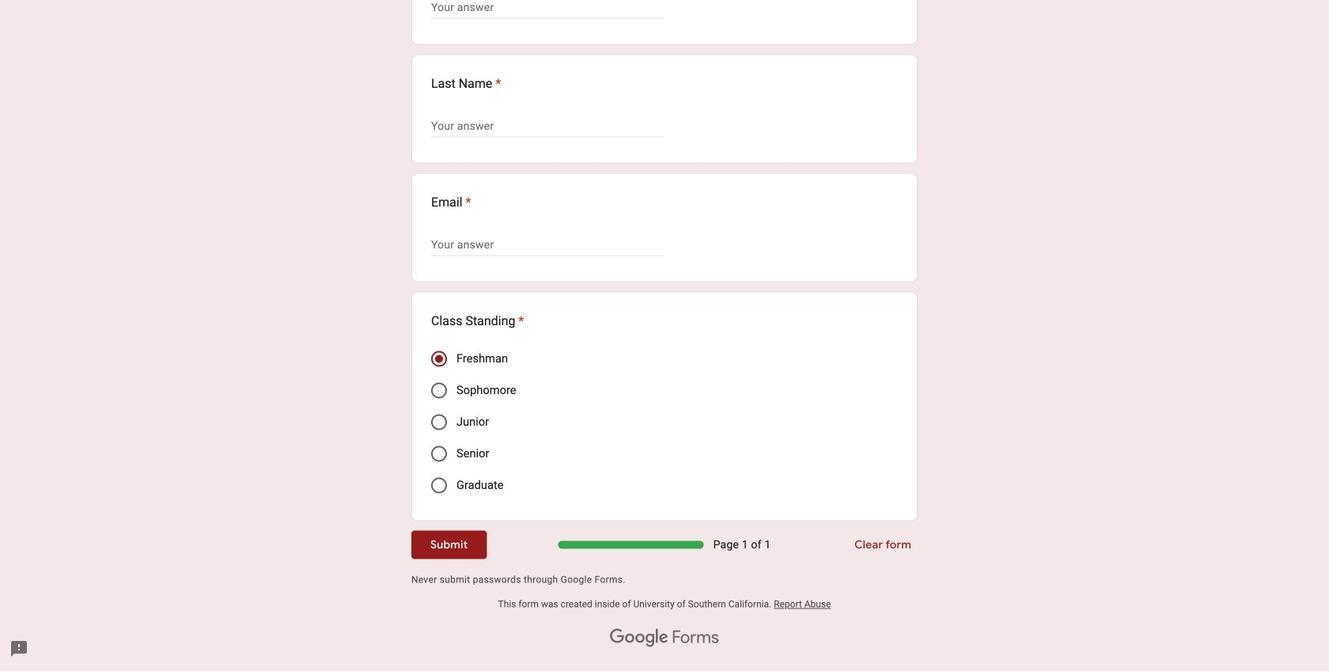 Task type: describe. For each thing, give the bounding box(es) containing it.
1 heading from the top
[[431, 74, 501, 93]]

Junior radio
[[431, 414, 447, 430]]

2 heading from the top
[[431, 193, 471, 212]]

freshman image
[[435, 355, 443, 363]]

required question element for 1st heading from the bottom of the page
[[516, 311, 524, 330]]

Freshman radio
[[431, 351, 447, 367]]

required question element for 3rd heading from the bottom of the page
[[493, 74, 501, 93]]

required question element for 2nd heading from the bottom
[[463, 193, 471, 212]]



Task type: locate. For each thing, give the bounding box(es) containing it.
google image
[[610, 629, 669, 648]]

progress bar
[[558, 541, 704, 549]]

None text field
[[431, 235, 665, 254]]

required question element
[[493, 74, 501, 93], [463, 193, 471, 212], [516, 311, 524, 330]]

1 vertical spatial required question element
[[463, 193, 471, 212]]

Sophomore radio
[[431, 383, 447, 399]]

Senior radio
[[431, 446, 447, 462]]

0 vertical spatial heading
[[431, 74, 501, 93]]

graduate image
[[431, 478, 447, 493]]

2 vertical spatial required question element
[[516, 311, 524, 330]]

report a problem to google image
[[9, 640, 28, 659]]

junior image
[[431, 414, 447, 430]]

None text field
[[431, 0, 665, 17], [431, 117, 665, 136], [431, 0, 665, 17], [431, 117, 665, 136]]

3 heading from the top
[[431, 311, 524, 330]]

1 vertical spatial heading
[[431, 193, 471, 212]]

2 horizontal spatial required question element
[[516, 311, 524, 330]]

list
[[412, 0, 918, 521]]

0 horizontal spatial required question element
[[463, 193, 471, 212]]

sophomore image
[[431, 383, 447, 399]]

Graduate radio
[[431, 478, 447, 493]]

senior image
[[431, 446, 447, 462]]

0 vertical spatial required question element
[[493, 74, 501, 93]]

heading
[[431, 74, 501, 93], [431, 193, 471, 212], [431, 311, 524, 330]]

1 horizontal spatial required question element
[[493, 74, 501, 93]]

2 vertical spatial heading
[[431, 311, 524, 330]]



Task type: vqa. For each thing, say whether or not it's contained in the screenshot.
Zoom text box at the top left of the page
no



